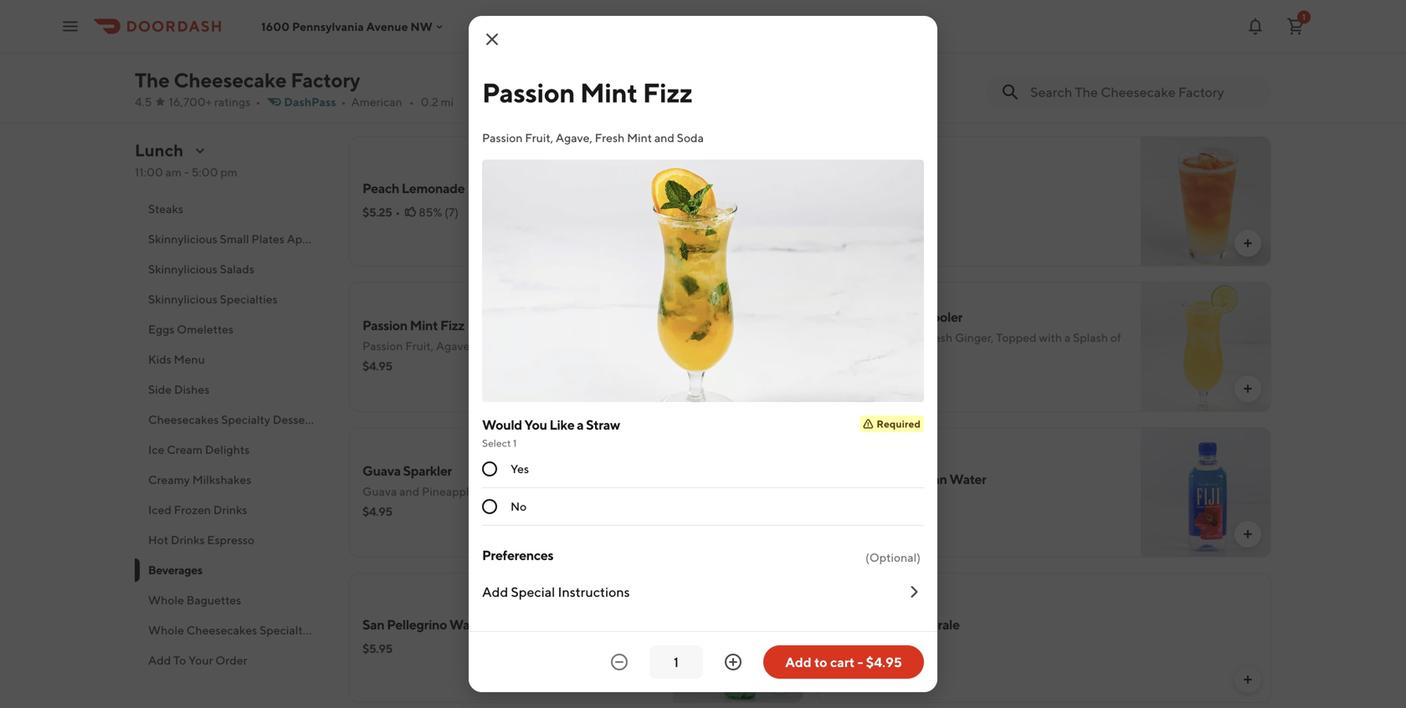Task type: vqa. For each thing, say whether or not it's contained in the screenshot.
Fiji
yes



Task type: locate. For each thing, give the bounding box(es) containing it.
cheesecakes up cream
[[148, 413, 219, 427]]

(7)
[[444, 205, 459, 219]]

mi
[[441, 95, 454, 109]]

skinnylicious for skinnylicious small plates appetizers
[[148, 232, 218, 246]]

0 horizontal spatial water
[[449, 617, 486, 633]]

whole inside button
[[148, 594, 184, 608]]

1 freshly from the left
[[362, 35, 405, 51]]

canada dry gingerale
[[830, 617, 960, 633]]

increase quantity by 1 image
[[723, 653, 743, 673]]

guava left pineapple
[[362, 485, 397, 499]]

iced
[[148, 503, 172, 517]]

with
[[1039, 331, 1062, 345], [478, 485, 501, 499]]

yes
[[511, 462, 529, 476]]

guava left sparkler
[[362, 463, 401, 479]]

2 brewed from the left
[[876, 35, 922, 51]]

guava sparkler guava and pineapple with a splash of citrus $4.95
[[362, 463, 595, 519]]

passion for passion mint fizz
[[482, 77, 575, 108]]

1 guava from the top
[[362, 463, 401, 479]]

0 horizontal spatial 1
[[513, 438, 517, 449]]

0 horizontal spatial splash
[[512, 485, 547, 499]]

• right '$4.25'
[[863, 205, 868, 219]]

fresh down cooler at the top of page
[[923, 331, 953, 345]]

skinnylicious down steaks
[[148, 232, 218, 246]]

0 vertical spatial guava
[[362, 463, 401, 479]]

0 horizontal spatial with
[[478, 485, 501, 499]]

whole for whole baguettes
[[148, 594, 184, 608]]

1 right notification bell icon
[[1302, 12, 1306, 22]]

a inside guava sparkler guava and pineapple with a splash of citrus $4.95
[[504, 485, 510, 499]]

1 vertical spatial add item to cart image
[[773, 674, 787, 687]]

• right $5.25
[[395, 205, 400, 219]]

side
[[148, 383, 172, 397]]

0 horizontal spatial agave,
[[436, 339, 473, 353]]

specialty left cakes
[[260, 624, 309, 638]]

specialty down side dishes button
[[221, 413, 270, 427]]

add left to on the bottom of page
[[148, 654, 171, 668]]

0 vertical spatial specialty
[[221, 413, 270, 427]]

no
[[511, 500, 527, 514]]

0 horizontal spatial fizz
[[440, 318, 464, 334]]

1 vertical spatial fizz
[[440, 318, 464, 334]]

0 horizontal spatial fruit,
[[405, 339, 434, 353]]

brewed left green
[[876, 35, 922, 51]]

1 horizontal spatial fresh
[[595, 131, 625, 145]]

0 horizontal spatial factory
[[148, 172, 188, 186]]

cheesecakes
[[148, 413, 219, 427], [186, 624, 257, 638]]

with right topped
[[1039, 331, 1062, 345]]

menu
[[174, 353, 205, 367]]

1 vertical spatial splash
[[512, 485, 547, 499]]

1 vertical spatial -
[[857, 655, 863, 671]]

fruit,
[[525, 131, 553, 145], [405, 339, 434, 353]]

whole down beverages
[[148, 594, 184, 608]]

splash up no at the left bottom of page
[[512, 485, 547, 499]]

skinnylicious inside 'skinnylicious specialties' button
[[148, 293, 218, 306]]

add left to
[[785, 655, 812, 671]]

add inside add to cart - $4.95 button
[[785, 655, 812, 671]]

factory up 'dashpass •'
[[291, 68, 360, 92]]

arnold palmer image
[[1141, 136, 1271, 267]]

soda
[[677, 131, 704, 145], [557, 339, 584, 353], [830, 348, 857, 362]]

add inside add to your order button
[[148, 654, 171, 668]]

brewed for black
[[408, 35, 454, 51]]

1 horizontal spatial agave,
[[556, 131, 592, 145]]

2 horizontal spatial fresh
[[923, 331, 953, 345]]

0 vertical spatial with
[[1039, 331, 1062, 345]]

peach lemonade
[[362, 180, 465, 196]]

Current quantity is 1 number field
[[660, 654, 693, 672]]

$4.25 •
[[830, 205, 868, 219]]

0 horizontal spatial soda
[[557, 339, 584, 353]]

arnold palmer
[[830, 180, 915, 196]]

2 horizontal spatial a
[[1064, 331, 1071, 345]]

0 vertical spatial factory
[[291, 68, 360, 92]]

dry
[[878, 617, 899, 633]]

1 skinnylicious from the top
[[148, 232, 218, 246]]

factory inside button
[[148, 172, 188, 186]]

0 horizontal spatial a
[[504, 485, 510, 499]]

guava
[[362, 463, 401, 479], [362, 485, 397, 499]]

1 vertical spatial factory
[[148, 172, 188, 186]]

• down the cheesecake factory
[[256, 95, 261, 109]]

american
[[351, 95, 402, 109]]

passion
[[482, 77, 575, 108], [482, 131, 523, 145], [362, 318, 407, 334], [362, 339, 403, 353]]

specialty
[[221, 413, 270, 427], [260, 624, 309, 638]]

creamy
[[148, 473, 190, 487]]

of inside tropical ginger cooler island juices and fresh ginger, topped with a splash of soda
[[1110, 331, 1121, 345]]

of inside guava sparkler guava and pineapple with a splash of citrus $4.95
[[550, 485, 560, 499]]

side dishes
[[148, 383, 210, 397]]

2 tea from the left
[[963, 35, 984, 51]]

add to cart - $4.95 button
[[763, 646, 924, 680]]

1 vertical spatial agave,
[[436, 339, 473, 353]]

1 vertical spatial specialty
[[260, 624, 309, 638]]

1 vertical spatial of
[[550, 485, 560, 499]]

0 horizontal spatial fresh
[[475, 339, 505, 353]]

fresh inside passion mint fizz passion fruit, agave, fresh mint and soda $4.95
[[475, 339, 505, 353]]

ice cream delights button
[[135, 435, 329, 465]]

fresh
[[595, 131, 625, 145], [923, 331, 953, 345], [475, 339, 505, 353]]

1 horizontal spatial of
[[1110, 331, 1121, 345]]

would you like a straw group
[[482, 416, 924, 526]]

add for add to your order
[[148, 654, 171, 668]]

1 tea from the left
[[491, 35, 512, 51]]

1 vertical spatial 1
[[513, 438, 517, 449]]

0 vertical spatial add item to cart image
[[773, 382, 787, 396]]

fizz for passion mint fizz passion fruit, agave, fresh mint and soda $4.95
[[440, 318, 464, 334]]

2 skinnylicious from the top
[[148, 262, 218, 276]]

whole
[[148, 594, 184, 608], [148, 624, 184, 638]]

brewed down nw
[[408, 35, 454, 51]]

0 vertical spatial water
[[949, 472, 986, 488]]

freshly for freshly brewed black tea
[[362, 35, 405, 51]]

1 horizontal spatial water
[[949, 472, 986, 488]]

1 horizontal spatial brewed
[[876, 35, 922, 51]]

1 horizontal spatial -
[[857, 655, 863, 671]]

1 vertical spatial a
[[577, 417, 584, 433]]

2 vertical spatial skinnylicious
[[148, 293, 218, 306]]

2 add item to cart image from the top
[[773, 674, 787, 687]]

add inside add special instructions "button"
[[482, 585, 508, 600]]

mint
[[580, 77, 638, 108], [627, 131, 652, 145], [410, 318, 438, 334], [507, 339, 532, 353]]

1 whole from the top
[[148, 594, 184, 608]]

skinnylicious inside "skinnylicious small plates appetizers" button
[[148, 232, 218, 246]]

fresh up "would"
[[475, 339, 505, 353]]

0 horizontal spatial add
[[148, 654, 171, 668]]

the cheesecake factory
[[135, 68, 360, 92]]

1 horizontal spatial drinks
[[213, 503, 247, 517]]

0 vertical spatial of
[[1110, 331, 1121, 345]]

freshly brewed green tea image
[[1141, 0, 1271, 121]]

2 freshly from the left
[[830, 35, 873, 51]]

fresh inside tropical ginger cooler island juices and fresh ginger, topped with a splash of soda
[[923, 331, 953, 345]]

soda inside tropical ginger cooler island juices and fresh ginger, topped with a splash of soda
[[830, 348, 857, 362]]

- right the am
[[184, 165, 189, 179]]

with inside tropical ginger cooler island juices and fresh ginger, topped with a splash of soda
[[1039, 331, 1062, 345]]

add item to cart image for tropical ginger cooler
[[1241, 382, 1255, 396]]

1 vertical spatial fruit,
[[405, 339, 434, 353]]

am
[[165, 165, 182, 179]]

fruit, inside passion mint fizz dialog
[[525, 131, 553, 145]]

with up no "radio"
[[478, 485, 501, 499]]

1 vertical spatial cheesecakes
[[186, 624, 257, 638]]

splash right topped
[[1073, 331, 1108, 345]]

0 horizontal spatial brewed
[[408, 35, 454, 51]]

0.2
[[421, 95, 438, 109]]

0 vertical spatial fizz
[[643, 77, 693, 108]]

beverages
[[148, 564, 202, 577]]

fizz for passion mint fizz
[[643, 77, 693, 108]]

a inside tropical ginger cooler island juices and fresh ginger, topped with a splash of soda
[[1064, 331, 1071, 345]]

1 horizontal spatial a
[[577, 417, 584, 433]]

1 horizontal spatial 1
[[1302, 12, 1306, 22]]

$4.95
[[362, 359, 392, 373], [830, 368, 860, 382], [362, 505, 392, 519], [830, 642, 860, 656], [866, 655, 902, 671]]

gingerale
[[902, 617, 960, 633]]

tropical ginger cooler island juices and fresh ginger, topped with a splash of soda
[[830, 309, 1121, 362]]

eggs omelettes button
[[135, 315, 329, 345]]

1 vertical spatial skinnylicious
[[148, 262, 218, 276]]

4.5
[[135, 95, 152, 109]]

canada
[[830, 617, 876, 633]]

add left special
[[482, 585, 508, 600]]

0 vertical spatial a
[[1064, 331, 1071, 345]]

agave,
[[556, 131, 592, 145], [436, 339, 473, 353]]

like
[[549, 417, 574, 433]]

Yes radio
[[482, 462, 497, 477]]

iced frozen drinks
[[148, 503, 247, 517]]

0 vertical spatial 1
[[1302, 12, 1306, 22]]

skinnylicious salads button
[[135, 254, 329, 285]]

fresh down passion mint fizz
[[595, 131, 625, 145]]

dashpass •
[[284, 95, 346, 109]]

1 vertical spatial drinks
[[171, 534, 205, 547]]

pellegrino
[[387, 617, 447, 633]]

0 horizontal spatial freshly
[[362, 35, 405, 51]]

0 horizontal spatial tea
[[491, 35, 512, 51]]

1 vertical spatial guava
[[362, 485, 397, 499]]

• left 75%
[[863, 368, 868, 382]]

$5.95
[[362, 642, 392, 656]]

3 skinnylicious from the top
[[148, 293, 218, 306]]

1 items, open order cart image
[[1286, 16, 1306, 36]]

tea right the black
[[491, 35, 512, 51]]

1 horizontal spatial with
[[1039, 331, 1062, 345]]

- right "cart"
[[857, 655, 863, 671]]

skinnylicious up skinnylicious specialties
[[148, 262, 218, 276]]

85% (7)
[[419, 205, 459, 219]]

2 whole from the top
[[148, 624, 184, 638]]

1600
[[261, 19, 290, 33]]

cheesecakes down the baguettes
[[186, 624, 257, 638]]

splash inside guava sparkler guava and pineapple with a splash of citrus $4.95
[[512, 485, 547, 499]]

1 add item to cart image from the top
[[773, 382, 787, 396]]

1 horizontal spatial freshly
[[830, 35, 873, 51]]

kids
[[148, 353, 171, 367]]

open menu image
[[60, 16, 80, 36]]

(8)
[[912, 368, 927, 382]]

palmer
[[873, 180, 915, 196]]

cheesecake
[[174, 68, 287, 92]]

topped
[[996, 331, 1037, 345]]

2 horizontal spatial soda
[[830, 348, 857, 362]]

• left american
[[341, 95, 346, 109]]

add for add special instructions
[[482, 585, 508, 600]]

0 vertical spatial agave,
[[556, 131, 592, 145]]

0 vertical spatial cheesecakes
[[148, 413, 219, 427]]

with inside guava sparkler guava and pineapple with a splash of citrus $4.95
[[478, 485, 501, 499]]

natural
[[851, 472, 895, 488]]

passion mint fizz
[[482, 77, 693, 108]]

specialty inside button
[[221, 413, 270, 427]]

desserts
[[273, 413, 319, 427]]

pm
[[220, 165, 238, 179]]

cheesecakes specialty desserts button
[[135, 405, 329, 435]]

add item to cart image
[[773, 382, 787, 396], [773, 674, 787, 687]]

island
[[830, 331, 862, 345]]

peach
[[362, 180, 399, 196]]

side dishes button
[[135, 375, 329, 405]]

skinnylicious up 'eggs omelettes'
[[148, 293, 218, 306]]

freshly brewed green tea
[[830, 35, 984, 51]]

No radio
[[482, 500, 497, 515]]

1 brewed from the left
[[408, 35, 454, 51]]

tea right green
[[963, 35, 984, 51]]

add
[[482, 585, 508, 600], [148, 654, 171, 668], [785, 655, 812, 671]]

1 horizontal spatial soda
[[677, 131, 704, 145]]

creamy milkshakes button
[[135, 465, 329, 495]]

11:00 am - 5:00 pm
[[135, 165, 238, 179]]

2 vertical spatial a
[[504, 485, 510, 499]]

2 horizontal spatial add
[[785, 655, 812, 671]]

0 horizontal spatial of
[[550, 485, 560, 499]]

water right artesian
[[949, 472, 986, 488]]

1 horizontal spatial fizz
[[643, 77, 693, 108]]

1 inside "would you like a straw select 1"
[[513, 438, 517, 449]]

fizz inside dialog
[[643, 77, 693, 108]]

drinks inside button
[[171, 534, 205, 547]]

tea
[[491, 35, 512, 51], [963, 35, 984, 51]]

factory down lunch
[[148, 172, 188, 186]]

1 horizontal spatial splash
[[1073, 331, 1108, 345]]

1 horizontal spatial fruit,
[[525, 131, 553, 145]]

• left 0.2
[[409, 95, 414, 109]]

1 horizontal spatial add
[[482, 585, 508, 600]]

tropical ginger cooler image
[[1141, 282, 1271, 413]]

0 vertical spatial splash
[[1073, 331, 1108, 345]]

skinnylicious inside skinnylicious salads button
[[148, 262, 218, 276]]

0 horizontal spatial drinks
[[171, 534, 205, 547]]

water right the "pellegrino"
[[449, 617, 486, 633]]

ratings
[[214, 95, 251, 109]]

fizz inside passion mint fizz passion fruit, agave, fresh mint and soda $4.95
[[440, 318, 464, 334]]

brewed
[[408, 35, 454, 51], [876, 35, 922, 51]]

whole for whole cheesecakes specialty cakes
[[148, 624, 184, 638]]

1 vertical spatial water
[[449, 617, 486, 633]]

drinks down the creamy milkshakes button
[[213, 503, 247, 517]]

whole inside 'button'
[[148, 624, 184, 638]]

1 horizontal spatial factory
[[291, 68, 360, 92]]

drinks right hot
[[171, 534, 205, 547]]

special
[[511, 585, 555, 600]]

• for $4.95 •
[[863, 368, 868, 382]]

whole up to on the bottom of page
[[148, 624, 184, 638]]

1600 pennsylvania avenue nw button
[[261, 19, 446, 33]]

• for $4.25 •
[[863, 205, 868, 219]]

passion mint fizz dialog
[[469, 16, 937, 693]]

0 vertical spatial whole
[[148, 594, 184, 608]]

Item Search search field
[[1030, 83, 1258, 101]]

skinnylicious specialties button
[[135, 285, 329, 315]]

add item to cart image for san pellegrino water
[[773, 674, 787, 687]]

1 right select
[[513, 438, 517, 449]]

water
[[949, 472, 986, 488], [449, 617, 486, 633]]

0 vertical spatial fruit,
[[525, 131, 553, 145]]

hot drinks espresso
[[148, 534, 255, 547]]

0 vertical spatial skinnylicious
[[148, 232, 218, 246]]

add item to cart image
[[773, 237, 787, 250], [1241, 237, 1255, 250], [1241, 382, 1255, 396], [1241, 528, 1255, 541], [1241, 674, 1255, 687]]

passion for passion fruit, agave, fresh mint and soda
[[482, 131, 523, 145]]

0 horizontal spatial -
[[184, 165, 189, 179]]

1 horizontal spatial tea
[[963, 35, 984, 51]]

1 vertical spatial whole
[[148, 624, 184, 638]]

0 vertical spatial drinks
[[213, 503, 247, 517]]

close passion mint fizz image
[[482, 29, 502, 49]]

1 vertical spatial with
[[478, 485, 501, 499]]



Task type: describe. For each thing, give the bounding box(es) containing it.
cream
[[167, 443, 203, 457]]

and inside passion mint fizz dialog
[[654, 131, 674, 145]]

(optional)
[[865, 551, 921, 565]]

75% (8)
[[887, 368, 927, 382]]

juices
[[864, 331, 898, 345]]

skinnylicious specialties
[[148, 293, 278, 306]]

agave, inside passion mint fizz passion fruit, agave, fresh mint and soda $4.95
[[436, 339, 473, 353]]

$4.95 inside passion mint fizz passion fruit, agave, fresh mint and soda $4.95
[[362, 359, 392, 373]]

ice
[[148, 443, 164, 457]]

decrease quantity by 1 image
[[609, 653, 629, 673]]

skinnylicious for skinnylicious salads
[[148, 262, 218, 276]]

fresh for tropical ginger cooler
[[923, 331, 953, 345]]

$4.95 •
[[830, 368, 868, 382]]

the
[[135, 68, 170, 92]]

kids menu button
[[135, 345, 329, 375]]

fresh for passion mint fizz
[[475, 339, 505, 353]]

1600 pennsylvania avenue nw
[[261, 19, 433, 33]]

soda inside passion mint fizz passion fruit, agave, fresh mint and soda $4.95
[[557, 339, 584, 353]]

1 button
[[1279, 10, 1312, 43]]

fiji natural artesian water image
[[1141, 428, 1271, 558]]

add special instructions
[[482, 585, 630, 600]]

hot
[[148, 534, 168, 547]]

skinnylicious for skinnylicious specialties
[[148, 293, 218, 306]]

add item to cart image for arnold palmer
[[1241, 237, 1255, 250]]

and inside passion mint fizz passion fruit, agave, fresh mint and soda $4.95
[[535, 339, 555, 353]]

freshly brewed black tea image
[[673, 0, 803, 121]]

skinnylicious small plates appetizers
[[148, 232, 345, 246]]

ginger,
[[955, 331, 994, 345]]

$4.95 inside button
[[866, 655, 902, 671]]

notification bell image
[[1245, 16, 1265, 36]]

cheesecakes inside 'button'
[[186, 624, 257, 638]]

hot drinks espresso button
[[135, 526, 329, 556]]

plates
[[251, 232, 284, 246]]

and inside guava sparkler guava and pineapple with a splash of citrus $4.95
[[399, 485, 419, 499]]

would you like a straw select 1
[[482, 417, 620, 449]]

specialties
[[220, 293, 278, 306]]

fiji natural artesian water
[[830, 472, 986, 488]]

you
[[524, 417, 547, 433]]

passion fruit, agave, fresh mint and soda
[[482, 131, 704, 145]]

eggs omelettes
[[148, 323, 233, 336]]

passion for passion mint fizz passion fruit, agave, fresh mint and soda $4.95
[[362, 318, 407, 334]]

$5.25 •
[[362, 205, 400, 219]]

fresh inside passion mint fizz dialog
[[595, 131, 625, 145]]

freshly for freshly brewed green tea
[[830, 35, 873, 51]]

16,700+ ratings •
[[169, 95, 261, 109]]

passion mint fizz passion fruit, agave, fresh mint and soda $4.95
[[362, 318, 584, 373]]

san pellegrino water
[[362, 617, 486, 633]]

san pellegrino water image
[[673, 573, 803, 704]]

milkshakes
[[192, 473, 251, 487]]

skinnylicious salads
[[148, 262, 254, 276]]

$4.25
[[830, 205, 860, 219]]

1 inside button
[[1302, 12, 1306, 22]]

san
[[362, 617, 384, 633]]

pennsylvania
[[292, 19, 364, 33]]

artesian
[[898, 472, 947, 488]]

ice cream delights
[[148, 443, 250, 457]]

90%
[[886, 205, 911, 219]]

tea for freshly brewed black tea
[[491, 35, 512, 51]]

add special instructions button
[[482, 570, 924, 615]]

(11)
[[913, 205, 930, 219]]

pineapple
[[422, 485, 476, 499]]

fruit, inside passion mint fizz passion fruit, agave, fresh mint and soda $4.95
[[405, 339, 434, 353]]

citrus
[[563, 485, 595, 499]]

cheesecakes inside button
[[148, 413, 219, 427]]

would
[[482, 417, 522, 433]]

cheesecakes specialty desserts
[[148, 413, 319, 427]]

baguettes
[[186, 594, 241, 608]]

whole baguettes
[[148, 594, 241, 608]]

to
[[173, 654, 186, 668]]

add item to cart image for fiji natural artesian water
[[1241, 528, 1255, 541]]

black
[[456, 35, 489, 51]]

combinations
[[191, 172, 265, 186]]

• for dashpass •
[[341, 95, 346, 109]]

and inside tropical ginger cooler island juices and fresh ginger, topped with a splash of soda
[[900, 331, 920, 345]]

specialty inside 'button'
[[260, 624, 309, 638]]

add to your order
[[148, 654, 247, 668]]

75%
[[887, 368, 909, 382]]

add to your order button
[[135, 646, 329, 676]]

- inside button
[[857, 655, 863, 671]]

85%
[[419, 205, 442, 219]]

whole cheesecakes specialty cakes button
[[135, 616, 344, 646]]

splash inside tropical ginger cooler island juices and fresh ginger, topped with a splash of soda
[[1073, 331, 1108, 345]]

soda inside passion mint fizz dialog
[[677, 131, 704, 145]]

passion mint fizz image
[[673, 282, 803, 413]]

factory combinations
[[148, 172, 265, 186]]

add item to cart image for passion mint fizz
[[773, 382, 787, 396]]

required
[[877, 418, 921, 430]]

11:00
[[135, 165, 163, 179]]

• for $5.25 •
[[395, 205, 400, 219]]

espresso
[[207, 534, 255, 547]]

creamy milkshakes
[[148, 473, 251, 487]]

$4.95 inside guava sparkler guava and pineapple with a splash of citrus $4.95
[[362, 505, 392, 519]]

a inside "would you like a straw select 1"
[[577, 417, 584, 433]]

add for add to cart - $4.95
[[785, 655, 812, 671]]

0 vertical spatial -
[[184, 165, 189, 179]]

appetizers
[[287, 232, 345, 246]]

$5.25
[[362, 205, 392, 219]]

instructions
[[558, 585, 630, 600]]

• for american • 0.2 mi
[[409, 95, 414, 109]]

drinks inside "button"
[[213, 503, 247, 517]]

factory combinations button
[[135, 164, 329, 194]]

dashpass
[[284, 95, 336, 109]]

kids menu
[[148, 353, 205, 367]]

tropical
[[830, 309, 877, 325]]

brewed for green
[[876, 35, 922, 51]]

guava sparkler image
[[673, 428, 803, 558]]

preferences
[[482, 548, 553, 564]]

omelettes
[[177, 323, 233, 336]]

delights
[[205, 443, 250, 457]]

90% (11)
[[886, 205, 930, 219]]

agave, inside passion mint fizz dialog
[[556, 131, 592, 145]]

tea for freshly brewed green tea
[[963, 35, 984, 51]]

order
[[215, 654, 247, 668]]

2 guava from the top
[[362, 485, 397, 499]]



